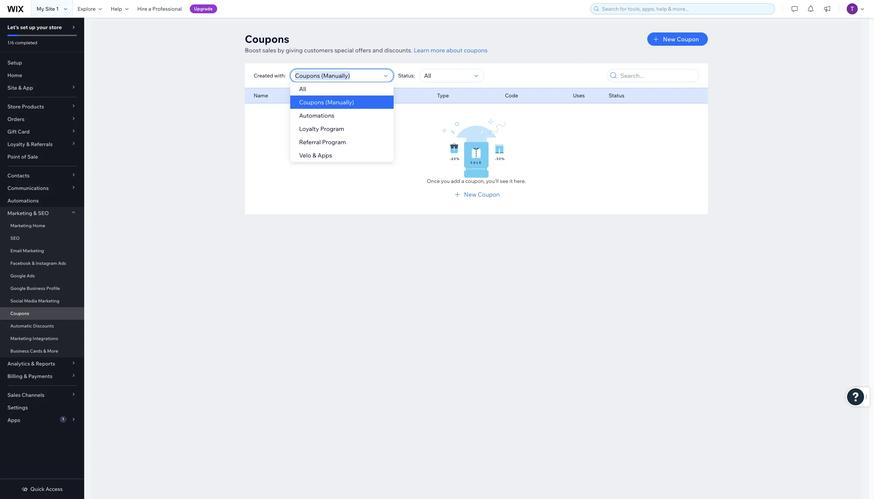 Task type: describe. For each thing, give the bounding box(es) containing it.
coupon for new coupon 'link'
[[478, 191, 500, 198]]

channels
[[22, 392, 44, 399]]

help
[[111, 6, 122, 12]]

loyalty for loyalty & referrals
[[7, 141, 25, 148]]

up
[[29, 24, 35, 31]]

marketing & seo
[[7, 210, 49, 217]]

coupon,
[[466, 178, 485, 185]]

facebook
[[10, 261, 31, 266]]

hire a professional
[[137, 6, 182, 12]]

new coupon for new coupon 'link'
[[464, 191, 500, 198]]

of
[[21, 154, 26, 160]]

facebook & instagram ads link
[[0, 258, 84, 270]]

sales
[[263, 47, 276, 54]]

giving
[[286, 47, 303, 54]]

email marketing
[[10, 248, 44, 254]]

quick access
[[30, 487, 63, 493]]

discount
[[349, 92, 371, 99]]

Search... field
[[619, 69, 697, 82]]

business cards & more link
[[0, 346, 84, 358]]

here.
[[514, 178, 526, 185]]

program for referral program
[[322, 139, 346, 146]]

your
[[37, 24, 48, 31]]

learn
[[414, 47, 430, 54]]

created with:
[[254, 72, 286, 79]]

loyalty & referrals button
[[0, 138, 84, 151]]

& for payments
[[24, 374, 27, 380]]

referrals
[[31, 141, 53, 148]]

app
[[23, 85, 33, 91]]

site & app button
[[0, 82, 84, 94]]

gift card
[[7, 129, 30, 135]]

marketing up "facebook & instagram ads"
[[23, 248, 44, 254]]

(manually)
[[326, 99, 354, 106]]

setup link
[[0, 57, 84, 69]]

google business profile
[[10, 286, 60, 292]]

sales
[[7, 392, 21, 399]]

instagram
[[36, 261, 57, 266]]

gift card button
[[0, 126, 84, 138]]

& for instagram
[[32, 261, 35, 266]]

marketing for home
[[10, 223, 32, 229]]

hire a professional link
[[133, 0, 186, 18]]

all
[[299, 85, 306, 93]]

by
[[278, 47, 285, 54]]

sidebar element
[[0, 18, 84, 500]]

upgrade
[[194, 6, 213, 11]]

site inside site & app dropdown button
[[7, 85, 17, 91]]

new coupon link
[[453, 190, 500, 199]]

help button
[[106, 0, 133, 18]]

1/6
[[7, 40, 14, 45]]

sales channels button
[[0, 389, 84, 402]]

analytics
[[7, 361, 30, 368]]

marketing down profile
[[38, 299, 59, 304]]

1 vertical spatial a
[[462, 178, 465, 185]]

automations inside sidebar element
[[7, 198, 39, 204]]

0 vertical spatial site
[[45, 6, 55, 12]]

once
[[427, 178, 440, 185]]

type
[[437, 92, 449, 99]]

it
[[510, 178, 513, 185]]

facebook & instagram ads
[[10, 261, 66, 266]]

see
[[500, 178, 509, 185]]

more
[[431, 47, 445, 54]]

new for new coupon 'link'
[[464, 191, 477, 198]]

referral program
[[299, 139, 346, 146]]

loyalty for loyalty program
[[299, 125, 319, 133]]

you'll
[[486, 178, 499, 185]]

upgrade button
[[190, 4, 217, 13]]

seo inside popup button
[[38, 210, 49, 217]]

loyalty & referrals
[[7, 141, 53, 148]]

business cards & more
[[10, 349, 58, 354]]

my
[[37, 6, 44, 12]]

payments
[[28, 374, 52, 380]]

business inside "link"
[[10, 349, 29, 354]]

1 vertical spatial seo
[[10, 236, 20, 241]]

point of sale
[[7, 154, 38, 160]]

let's set up your store
[[7, 24, 62, 31]]

coupons
[[464, 47, 488, 54]]

0 vertical spatial business
[[27, 286, 45, 292]]

apps inside sidebar element
[[7, 418, 20, 424]]

program for loyalty program
[[321, 125, 344, 133]]

communications button
[[0, 182, 84, 195]]

coupons link
[[0, 308, 84, 320]]

analytics & reports
[[7, 361, 55, 368]]

marketing integrations
[[10, 336, 58, 342]]

0 vertical spatial automations
[[299, 112, 335, 119]]

1/6 completed
[[7, 40, 37, 45]]

status
[[609, 92, 625, 99]]

coupons boost sales by giving customers special offers and discounts. learn more about coupons
[[245, 33, 488, 54]]

card
[[18, 129, 30, 135]]

marketing home link
[[0, 220, 84, 232]]

name
[[254, 92, 268, 99]]

0 vertical spatial home
[[7, 72, 22, 79]]

uses
[[573, 92, 585, 99]]

automatic
[[10, 324, 32, 329]]

setup
[[7, 59, 22, 66]]

access
[[46, 487, 63, 493]]

ads inside 'link'
[[58, 261, 66, 266]]



Task type: locate. For each thing, give the bounding box(es) containing it.
about
[[447, 47, 463, 54]]

& right velo
[[313, 152, 317, 159]]

seo
[[38, 210, 49, 217], [10, 236, 20, 241]]

coupons inside coupons boost sales by giving customers special offers and discounts. learn more about coupons
[[245, 33, 289, 45]]

1 google from the top
[[10, 273, 26, 279]]

0 vertical spatial coupons
[[245, 33, 289, 45]]

store products button
[[0, 101, 84, 113]]

marketing for &
[[7, 210, 32, 217]]

marketing inside popup button
[[7, 210, 32, 217]]

sale
[[27, 154, 38, 160]]

0 horizontal spatial new coupon
[[464, 191, 500, 198]]

1 vertical spatial 1
[[62, 418, 64, 422]]

new coupon for new coupon 'button'
[[663, 35, 700, 43]]

1 horizontal spatial new
[[663, 35, 676, 43]]

& left reports
[[31, 361, 35, 368]]

email
[[10, 248, 22, 254]]

more
[[47, 349, 58, 354]]

loyalty down gift card
[[7, 141, 25, 148]]

2 google from the top
[[10, 286, 26, 292]]

quick access button
[[22, 487, 63, 493]]

& inside 'link'
[[32, 261, 35, 266]]

let's
[[7, 24, 19, 31]]

settings
[[7, 405, 28, 412]]

& for referrals
[[26, 141, 30, 148]]

new down search for tools, apps, help & more... field
[[663, 35, 676, 43]]

& for reports
[[31, 361, 35, 368]]

1 vertical spatial site
[[7, 85, 17, 91]]

status:
[[398, 72, 415, 79]]

orders
[[7, 116, 24, 123]]

1 vertical spatial new coupon
[[464, 191, 500, 198]]

new inside 'link'
[[464, 191, 477, 198]]

0 vertical spatial seo
[[38, 210, 49, 217]]

new coupon inside 'link'
[[464, 191, 500, 198]]

social
[[10, 299, 23, 304]]

sales channels
[[7, 392, 44, 399]]

email marketing link
[[0, 245, 84, 258]]

once you add a coupon, you'll see it here.
[[427, 178, 526, 185]]

social media marketing
[[10, 299, 59, 304]]

billing & payments
[[7, 374, 52, 380]]

& for app
[[18, 85, 22, 91]]

0 horizontal spatial site
[[7, 85, 17, 91]]

code
[[505, 92, 518, 99]]

apps down referral program
[[318, 152, 332, 159]]

0 horizontal spatial coupons
[[10, 311, 29, 317]]

&
[[18, 85, 22, 91], [26, 141, 30, 148], [313, 152, 317, 159], [33, 210, 37, 217], [32, 261, 35, 266], [43, 349, 46, 354], [31, 361, 35, 368], [24, 374, 27, 380]]

gift
[[7, 129, 17, 135]]

coupons for coupons
[[10, 311, 29, 317]]

store
[[49, 24, 62, 31]]

google down 'facebook'
[[10, 273, 26, 279]]

automatic discounts
[[10, 324, 54, 329]]

home down marketing & seo popup button
[[33, 223, 45, 229]]

1 vertical spatial automations
[[7, 198, 39, 204]]

coupons inside sidebar element
[[10, 311, 29, 317]]

1 horizontal spatial apps
[[318, 152, 332, 159]]

apps inside list box
[[318, 152, 332, 159]]

0 horizontal spatial 1
[[56, 6, 59, 12]]

seo link
[[0, 232, 84, 245]]

google for google ads
[[10, 273, 26, 279]]

0 horizontal spatial seo
[[10, 236, 20, 241]]

marketing up marketing home
[[7, 210, 32, 217]]

coupons for coupons boost sales by giving customers special offers and discounts. learn more about coupons
[[245, 33, 289, 45]]

1 horizontal spatial loyalty
[[299, 125, 319, 133]]

coupons (manually) option
[[290, 96, 394, 109]]

marketing down the automatic
[[10, 336, 32, 342]]

1 vertical spatial google
[[10, 286, 26, 292]]

explore
[[78, 6, 96, 12]]

set
[[20, 24, 28, 31]]

discounts.
[[384, 47, 413, 54]]

1 vertical spatial new
[[464, 191, 477, 198]]

site
[[45, 6, 55, 12], [7, 85, 17, 91]]

2 vertical spatial coupons
[[10, 311, 29, 317]]

new
[[663, 35, 676, 43], [464, 191, 477, 198]]

billing
[[7, 374, 23, 380]]

coupons up the sales
[[245, 33, 289, 45]]

automations link
[[0, 195, 84, 207]]

offers
[[355, 47, 371, 54]]

loyalty inside list box
[[299, 125, 319, 133]]

0 horizontal spatial new
[[464, 191, 477, 198]]

with:
[[274, 72, 286, 79]]

1 horizontal spatial 1
[[62, 418, 64, 422]]

marketing home
[[10, 223, 45, 229]]

1 vertical spatial ads
[[27, 273, 35, 279]]

1 horizontal spatial seo
[[38, 210, 49, 217]]

1 vertical spatial apps
[[7, 418, 20, 424]]

1 right my
[[56, 6, 59, 12]]

coupon for new coupon 'button'
[[677, 35, 700, 43]]

coupon down you'll at right
[[478, 191, 500, 198]]

billing & payments button
[[0, 371, 84, 383]]

social media marketing link
[[0, 295, 84, 308]]

1 horizontal spatial coupon
[[677, 35, 700, 43]]

new inside 'button'
[[663, 35, 676, 43]]

google for google business profile
[[10, 286, 26, 292]]

Search for tools, apps, help & more... field
[[600, 4, 773, 14]]

a right add
[[462, 178, 465, 185]]

home
[[7, 72, 22, 79], [33, 223, 45, 229]]

marketing for integrations
[[10, 336, 32, 342]]

0 horizontal spatial a
[[149, 6, 151, 12]]

new down coupon,
[[464, 191, 477, 198]]

ads up google business profile
[[27, 273, 35, 279]]

site right my
[[45, 6, 55, 12]]

coupon inside new coupon 'link'
[[478, 191, 500, 198]]

0 vertical spatial apps
[[318, 152, 332, 159]]

products
[[22, 103, 44, 110]]

program down 'loyalty program'
[[322, 139, 346, 146]]

0 vertical spatial google
[[10, 273, 26, 279]]

velo
[[299, 152, 311, 159]]

& for apps
[[313, 152, 317, 159]]

& for seo
[[33, 210, 37, 217]]

0 horizontal spatial coupon
[[478, 191, 500, 198]]

learn more about coupons link
[[414, 47, 488, 54]]

0 vertical spatial a
[[149, 6, 151, 12]]

integrations
[[33, 336, 58, 342]]

& right billing
[[24, 374, 27, 380]]

google ads link
[[0, 270, 84, 283]]

0 vertical spatial ads
[[58, 261, 66, 266]]

0 vertical spatial new coupon
[[663, 35, 700, 43]]

None field
[[293, 69, 382, 82], [422, 69, 472, 82], [293, 69, 382, 82], [422, 69, 472, 82]]

1 vertical spatial loyalty
[[7, 141, 25, 148]]

1 down 'settings' link
[[62, 418, 64, 422]]

1 horizontal spatial ads
[[58, 261, 66, 266]]

coupons inside option
[[299, 99, 324, 106]]

coupon inside new coupon 'button'
[[677, 35, 700, 43]]

1 horizontal spatial new coupon
[[663, 35, 700, 43]]

& inside popup button
[[33, 210, 37, 217]]

1 vertical spatial home
[[33, 223, 45, 229]]

site left app
[[7, 85, 17, 91]]

& left more
[[43, 349, 46, 354]]

loyalty inside dropdown button
[[7, 141, 25, 148]]

new for new coupon 'button'
[[663, 35, 676, 43]]

& right 'facebook'
[[32, 261, 35, 266]]

marketing integrations link
[[0, 333, 84, 346]]

0 horizontal spatial loyalty
[[7, 141, 25, 148]]

seo up marketing home link
[[38, 210, 49, 217]]

1 horizontal spatial coupons
[[245, 33, 289, 45]]

business up social media marketing in the left bottom of the page
[[27, 286, 45, 292]]

& inside "link"
[[43, 349, 46, 354]]

analytics & reports button
[[0, 358, 84, 371]]

0 horizontal spatial home
[[7, 72, 22, 79]]

google up social
[[10, 286, 26, 292]]

0 vertical spatial program
[[321, 125, 344, 133]]

1 horizontal spatial automations
[[299, 112, 335, 119]]

1
[[56, 6, 59, 12], [62, 418, 64, 422]]

0 vertical spatial 1
[[56, 6, 59, 12]]

& inside "dropdown button"
[[31, 361, 35, 368]]

coupons up the automatic
[[10, 311, 29, 317]]

hire
[[137, 6, 147, 12]]

1 horizontal spatial a
[[462, 178, 465, 185]]

marketing
[[7, 210, 32, 217], [10, 223, 32, 229], [23, 248, 44, 254], [38, 299, 59, 304], [10, 336, 32, 342]]

reports
[[36, 361, 55, 368]]

professional
[[153, 6, 182, 12]]

google ads
[[10, 273, 35, 279]]

loyalty program
[[299, 125, 344, 133]]

new coupon down once you add a coupon, you'll see it here.
[[464, 191, 500, 198]]

coupons for coupons (manually)
[[299, 99, 324, 106]]

1 vertical spatial business
[[10, 349, 29, 354]]

automations up 'loyalty program'
[[299, 112, 335, 119]]

new coupon button
[[648, 33, 708, 46]]

ads right instagram on the left of page
[[58, 261, 66, 266]]

automations
[[299, 112, 335, 119], [7, 198, 39, 204]]

0 horizontal spatial ads
[[27, 273, 35, 279]]

new coupon
[[663, 35, 700, 43], [464, 191, 500, 198]]

site & app
[[7, 85, 33, 91]]

marketing & seo button
[[0, 207, 84, 220]]

a
[[149, 6, 151, 12], [462, 178, 465, 185]]

list box
[[290, 82, 394, 162]]

settings link
[[0, 402, 84, 415]]

0 horizontal spatial apps
[[7, 418, 20, 424]]

media
[[24, 299, 37, 304]]

seo up the email at left
[[10, 236, 20, 241]]

1 horizontal spatial site
[[45, 6, 55, 12]]

2 horizontal spatial coupons
[[299, 99, 324, 106]]

& up marketing home
[[33, 210, 37, 217]]

0 vertical spatial loyalty
[[299, 125, 319, 133]]

automatic discounts link
[[0, 320, 84, 333]]

coupons down all
[[299, 99, 324, 106]]

home down setup on the left of page
[[7, 72, 22, 79]]

1 inside sidebar element
[[62, 418, 64, 422]]

add
[[451, 178, 461, 185]]

0 vertical spatial coupon
[[677, 35, 700, 43]]

new coupon down search for tools, apps, help & more... field
[[663, 35, 700, 43]]

coupon down search for tools, apps, help & more... field
[[677, 35, 700, 43]]

a right hire
[[149, 6, 151, 12]]

contacts button
[[0, 170, 84, 182]]

0 horizontal spatial automations
[[7, 198, 39, 204]]

program up referral program
[[321, 125, 344, 133]]

communications
[[7, 185, 49, 192]]

& left app
[[18, 85, 22, 91]]

1 vertical spatial coupon
[[478, 191, 500, 198]]

1 vertical spatial coupons
[[299, 99, 324, 106]]

automations down communications
[[7, 198, 39, 204]]

apps down settings
[[7, 418, 20, 424]]

marketing down marketing & seo
[[10, 223, 32, 229]]

ads
[[58, 261, 66, 266], [27, 273, 35, 279]]

1 horizontal spatial home
[[33, 223, 45, 229]]

loyalty up the referral
[[299, 125, 319, 133]]

list box containing all
[[290, 82, 394, 162]]

new coupon inside 'button'
[[663, 35, 700, 43]]

0 vertical spatial new
[[663, 35, 676, 43]]

1 vertical spatial program
[[322, 139, 346, 146]]

program
[[321, 125, 344, 133], [322, 139, 346, 146]]

boost
[[245, 47, 261, 54]]

& inside list box
[[313, 152, 317, 159]]

& down the card
[[26, 141, 30, 148]]

completed
[[15, 40, 37, 45]]

created
[[254, 72, 273, 79]]

google
[[10, 273, 26, 279], [10, 286, 26, 292]]

business up "analytics"
[[10, 349, 29, 354]]



Task type: vqa. For each thing, say whether or not it's contained in the screenshot.
leftmost Loyalty
yes



